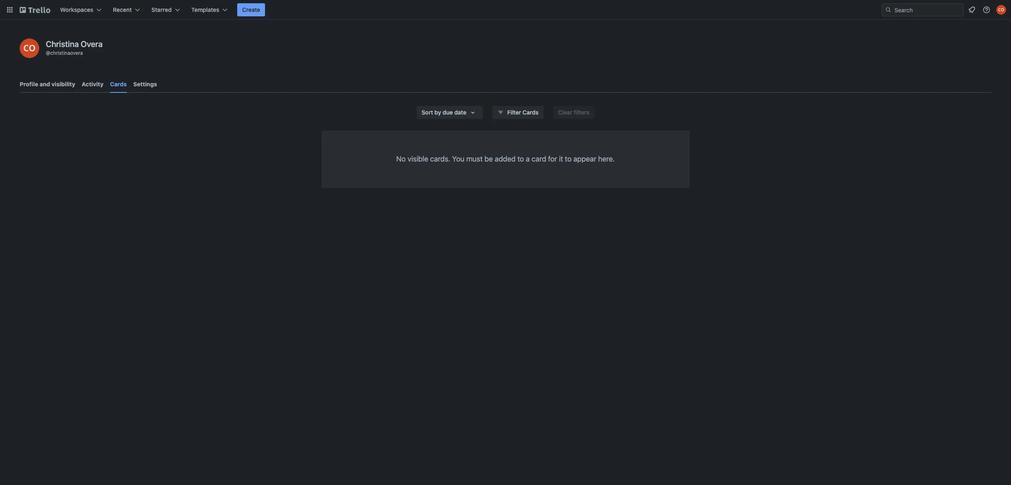 Task type: describe. For each thing, give the bounding box(es) containing it.
sort by due date button
[[417, 106, 483, 119]]

starred button
[[147, 3, 185, 16]]

filter cards button
[[493, 106, 543, 119]]

open information menu image
[[982, 6, 991, 14]]

added
[[495, 155, 516, 163]]

cards link
[[110, 77, 127, 93]]

primary element
[[0, 0, 1011, 20]]

profile and visibility
[[20, 81, 75, 88]]

clear filters
[[558, 109, 589, 116]]

0 vertical spatial cards
[[110, 81, 127, 88]]

here.
[[598, 155, 615, 163]]

filter
[[507, 109, 521, 116]]

profile and visibility link
[[20, 77, 75, 92]]

cards.
[[430, 155, 450, 163]]

clear
[[558, 109, 572, 116]]

no
[[396, 155, 406, 163]]

cards inside button
[[523, 109, 539, 116]]

workspaces button
[[55, 3, 106, 16]]

templates
[[191, 6, 219, 13]]

christinaovera
[[50, 50, 83, 56]]

be
[[485, 155, 493, 163]]

recent
[[113, 6, 132, 13]]

2 to from the left
[[565, 155, 572, 163]]

due
[[443, 109, 453, 116]]

create
[[242, 6, 260, 13]]

back to home image
[[20, 3, 50, 16]]

filters
[[574, 109, 589, 116]]

activity link
[[82, 77, 103, 92]]

templates button
[[186, 3, 232, 16]]

recent button
[[108, 3, 145, 16]]

1 to from the left
[[517, 155, 524, 163]]

visibility
[[51, 81, 75, 88]]

appear
[[573, 155, 596, 163]]

visible
[[408, 155, 428, 163]]



Task type: locate. For each thing, give the bounding box(es) containing it.
settings link
[[133, 77, 157, 92]]

1 horizontal spatial to
[[565, 155, 572, 163]]

0 vertical spatial christina overa (christinaovera) image
[[996, 5, 1006, 15]]

christina overa (christinaovera) image right open information menu 'image'
[[996, 5, 1006, 15]]

1 vertical spatial christina overa (christinaovera) image
[[20, 38, 39, 58]]

filter cards
[[507, 109, 539, 116]]

cards right activity
[[110, 81, 127, 88]]

profile
[[20, 81, 38, 88]]

christina overa (christinaovera) image left the @
[[20, 38, 39, 58]]

and
[[40, 81, 50, 88]]

to
[[517, 155, 524, 163], [565, 155, 572, 163]]

0 horizontal spatial christina overa (christinaovera) image
[[20, 38, 39, 58]]

overa
[[81, 39, 103, 49]]

starred
[[151, 6, 172, 13]]

to right it
[[565, 155, 572, 163]]

0 horizontal spatial to
[[517, 155, 524, 163]]

christina overa (christinaovera) image
[[996, 5, 1006, 15], [20, 38, 39, 58]]

christina overa @ christinaovera
[[46, 39, 103, 56]]

cards right filter
[[523, 109, 539, 116]]

it
[[559, 155, 563, 163]]

@
[[46, 50, 50, 56]]

to left a
[[517, 155, 524, 163]]

date
[[454, 109, 466, 116]]

activity
[[82, 81, 103, 88]]

0 horizontal spatial cards
[[110, 81, 127, 88]]

workspaces
[[60, 6, 93, 13]]

settings
[[133, 81, 157, 88]]

1 horizontal spatial cards
[[523, 109, 539, 116]]

1 vertical spatial cards
[[523, 109, 539, 116]]

a
[[526, 155, 530, 163]]

search image
[[885, 7, 892, 13]]

Search field
[[892, 4, 963, 16]]

must
[[466, 155, 483, 163]]

by
[[435, 109, 441, 116]]

christina overa (christinaovera) image inside "primary" "element"
[[996, 5, 1006, 15]]

no visible cards. you must be added to a card for it to appear here.
[[396, 155, 615, 163]]

sort by due date
[[422, 109, 466, 116]]

card
[[532, 155, 546, 163]]

cards
[[110, 81, 127, 88], [523, 109, 539, 116]]

you
[[452, 155, 464, 163]]

0 notifications image
[[967, 5, 977, 15]]

christina
[[46, 39, 79, 49]]

sort
[[422, 109, 433, 116]]

1 horizontal spatial christina overa (christinaovera) image
[[996, 5, 1006, 15]]

clear filters button
[[553, 106, 594, 119]]

create button
[[237, 3, 265, 16]]

for
[[548, 155, 557, 163]]



Task type: vqa. For each thing, say whether or not it's contained in the screenshot.
the search icon
yes



